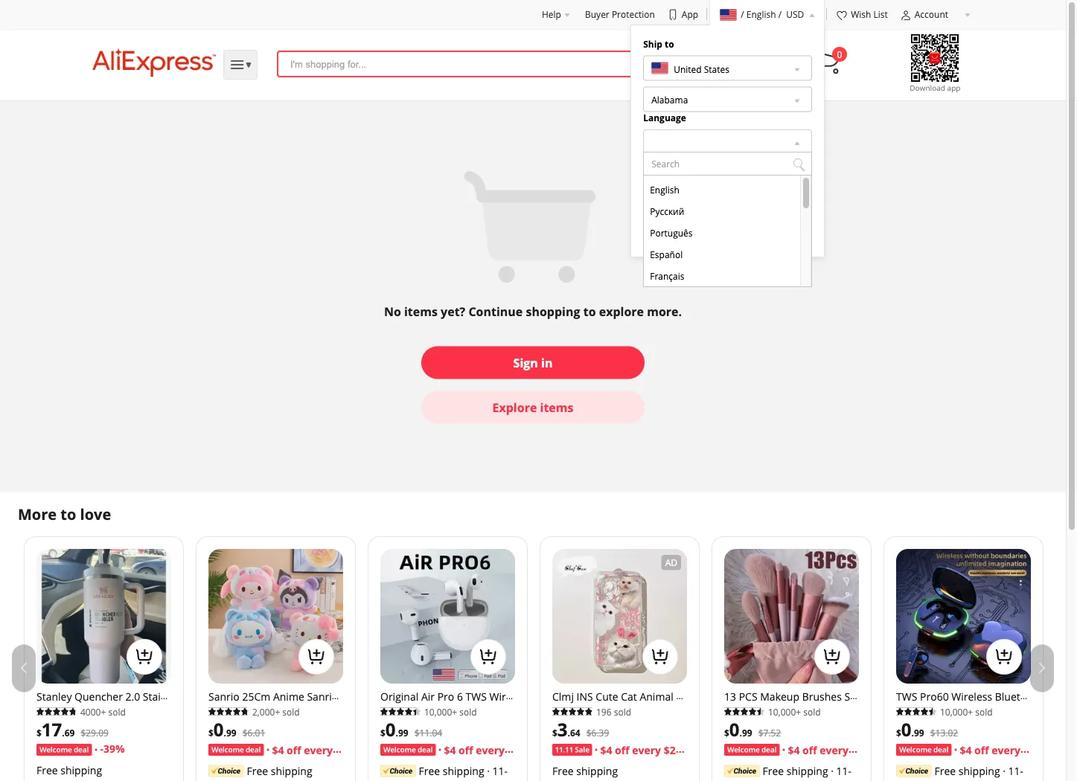 Task type: describe. For each thing, give the bounding box(es) containing it.
$ for $ 3 . 64 $6.39
[[552, 727, 558, 740]]

gift
[[280, 748, 298, 762]]

p
[[676, 690, 683, 705]]

day for 13 pcs makeup brushes se t eye shadow foundation women cosmetic brush ey eshadow blush beauty soft make up tools bag
[[724, 780, 742, 782]]

free down one
[[552, 765, 574, 779]]

8
[[611, 733, 617, 748]]

day for tws pro60 wireless blueto oth headset with mic earbu ds noise cancelling stereo bluetooth earphones air pr o 60 wireless headphones
[[896, 780, 914, 782]]

196 sold
[[596, 706, 631, 718]]

united states link
[[643, 56, 812, 81]]

ess inside original air pro 6 tws wirel ess bluetooth earphones h eadphones mini earpone h eadset for xiaomi android apple iphone earbuds
[[380, 705, 396, 719]]

$4 for air
[[960, 743, 972, 758]]

11
[[561, 719, 573, 733]]

free shipping for 3
[[552, 765, 618, 779]]

hone
[[552, 705, 577, 719]]

$ 0 . 99 $7.52
[[724, 718, 781, 742]]

tws inside tws pro60 wireless blueto oth headset with mic earbu ds noise cancelling stereo bluetooth earphones air pr o 60 wireless headphones
[[896, 690, 918, 705]]

apple
[[380, 748, 408, 762]]

$ for $ 0 . 99 $13.02
[[896, 727, 901, 740]]

stanley quencher 2.0  stainl ess steel vacuum insulated tumbler with lid and straw 40oz thermal travel mug c offee hot cup
[[36, 690, 170, 762]]

more to love
[[18, 504, 111, 525]]

silic
[[665, 733, 683, 748]]

11- for tws pro60 wireless blueto oth headset with mic earbu ds noise cancelling stereo bluetooth earphones air pr o 60 wireless headphones
[[1008, 765, 1024, 779]]

no items yet? continue shopping to explore more.
[[384, 304, 682, 320]]

air inside original air pro 6 tws wirel ess bluetooth earphones h eadphones mini earpone h eadset for xiaomi android apple iphone earbuds
[[421, 690, 435, 705]]

1 / from the left
[[741, 8, 744, 20]]

shipping for sanrio 25cm anime sanrio d toys kawaii kuromi mym elody cinnamorol plush sof t stuffed animals doll plush ie pillow xmas gift decor
[[271, 765, 312, 779]]

. for $ 3 . 64 $6.39
[[568, 727, 570, 740]]

wish list link
[[836, 8, 888, 21]]

69
[[65, 727, 75, 740]]

day for original air pro 6 tws wirel ess bluetooth earphones h eadphones mini earpone h eadset for xiaomi android apple iphone earbuds
[[380, 780, 398, 782]]

yet?
[[441, 304, 465, 320]]

français
[[650, 270, 685, 283]]

10,000+ for wireless
[[940, 706, 973, 718]]

make
[[724, 748, 751, 762]]

list
[[874, 8, 888, 20]]

free for 13 pcs makeup brushes se t eye shadow foundation women cosmetic brush ey eshadow blush beauty soft make up tools bag
[[763, 765, 784, 779]]

united
[[674, 63, 702, 75]]

Search text field
[[643, 152, 812, 176]]

7
[[602, 733, 608, 748]]

13 inside 13 pcs makeup brushes se t eye shadow foundation women cosmetic brush ey eshadow blush beauty soft make up tools bag
[[724, 690, 736, 705]]

2 / from the left
[[778, 8, 782, 20]]

. for $ 0 . 99 $6.01
[[224, 727, 226, 740]]

shipping for original air pro 6 tws wirel ess bluetooth earphones h eadphones mini earpone h eadset for xiaomi android apple iphone earbuds
[[443, 765, 484, 779]]

t inside 13 pcs makeup brushes se t eye shadow foundation women cosmetic brush ey eshadow blush beauty soft make up tools bag
[[724, 705, 728, 719]]

every for xiaomi
[[476, 743, 505, 758]]

pr inside tws pro60 wireless blueto oth headset with mic earbu ds noise cancelling stereo bluetooth earphones air pr o 60 wireless headphones
[[1018, 733, 1029, 748]]

. for $ 17 . 69 $29.09
[[62, 727, 65, 740]]

xmas
[[251, 748, 277, 762]]

cat
[[621, 690, 637, 705]]

off for beauty
[[803, 743, 817, 758]]

mic
[[982, 705, 999, 719]]

earphones inside original air pro 6 tws wirel ess bluetooth earphones h eadphones mini earpone h eadset for xiaomi android apple iphone earbuds
[[450, 705, 502, 719]]

português
[[650, 227, 693, 239]]

$ for $ 0 . 99 $11.04
[[380, 727, 386, 740]]

99 for cinnamorol
[[226, 727, 237, 740]]

pr inside clmj ins cute cat animal p hone case for iphone 13 pr o 11 12 mini 14 x xs max x r se 2020 7 8 plus soft silic one protective cover
[[676, 705, 686, 719]]

foundation
[[792, 705, 847, 719]]

$4 off every $20 for doll
[[272, 743, 353, 758]]

shipping for 13 pcs makeup brushes se t eye shadow foundation women cosmetic brush ey eshadow blush beauty soft make up tools bag
[[787, 765, 828, 779]]

español
[[650, 249, 683, 261]]

shipping for tws pro60 wireless blueto oth headset with mic earbu ds noise cancelling stereo bluetooth earphones air pr o 60 wireless headphones
[[959, 765, 1000, 779]]

1 horizontal spatial free shipping
[[247, 765, 312, 779]]

1 vertical spatial usd
[[649, 191, 667, 203]]

usd ( us dollar )
[[649, 191, 718, 203]]

$4 for animals
[[272, 743, 284, 758]]

99 for noise
[[914, 727, 924, 740]]

to for more to love
[[61, 504, 76, 525]]

sold for $ 17 . 69 $29.09
[[108, 706, 126, 718]]

11- for 13 pcs makeup brushes se t eye shadow foundation women cosmetic brush ey eshadow blush beauty soft make up tools bag
[[836, 765, 852, 779]]

doll
[[294, 733, 313, 748]]

with inside stanley quencher 2.0  stainl ess steel vacuum insulated tumbler with lid and straw 40oz thermal travel mug c offee hot cup
[[80, 719, 101, 733]]

0 for sanrio 25cm anime sanrio d toys kawaii kuromi mym elody cinnamorol plush sof t stuffed animals doll plush ie pillow xmas gift decor
[[214, 718, 224, 742]]

delivery for wireless
[[917, 780, 955, 782]]

sign in
[[513, 355, 553, 371]]

64
[[570, 727, 580, 740]]

cosmetic
[[765, 719, 810, 733]]

women
[[724, 719, 762, 733]]

I'm shopping for... text field
[[290, 52, 786, 76]]

ess inside stanley quencher 2.0  stainl ess steel vacuum insulated tumbler with lid and straw 40oz thermal travel mug c offee hot cup
[[36, 705, 52, 719]]

17
[[42, 718, 62, 742]]

13 pcs makeup brushes se t eye shadow foundation women cosmetic brush ey eshadow blush beauty soft make up tools bag
[[724, 690, 856, 762]]

off for mini
[[615, 743, 630, 758]]

every for 14
[[632, 743, 661, 758]]

free shipping · 11- day delivery for tools
[[724, 765, 852, 782]]

download app image
[[890, 31, 980, 94]]

$11.04
[[414, 727, 442, 740]]

2 sanrio from the left
[[307, 690, 338, 705]]

- 39%
[[100, 742, 125, 756]]

buyer
[[585, 8, 610, 20]]

$4 off every $20 for pr
[[960, 743, 1041, 758]]

xiaomi
[[434, 733, 467, 748]]

2.0
[[125, 690, 140, 705]]

free for sanrio 25cm anime sanrio d toys kawaii kuromi mym elody cinnamorol plush sof t stuffed animals doll plush ie pillow xmas gift decor
[[247, 765, 268, 779]]

size image for wish list
[[836, 10, 848, 21]]

$4 off every $20 for 14
[[600, 743, 682, 758]]

cover
[[625, 748, 653, 762]]

$20 for clmj ins cute cat animal p hone case for iphone 13 pr o 11 12 mini 14 x xs max x r se 2020 7 8 plus soft silic one protective cover
[[664, 743, 682, 758]]

10,000+ sold for bluetooth
[[424, 706, 477, 718]]

stuffed
[[215, 733, 250, 748]]

d
[[208, 705, 215, 719]]

12
[[576, 719, 588, 733]]

delivery for tools
[[745, 780, 783, 782]]

free shipping for 17
[[36, 764, 102, 778]]

toys
[[218, 705, 240, 719]]

60
[[905, 748, 917, 762]]

wirel
[[490, 690, 515, 705]]

explore
[[493, 399, 537, 415]]

$ 17 . 69 $29.09
[[36, 718, 109, 742]]

ie
[[208, 748, 217, 762]]

(
[[670, 191, 672, 203]]

$ 0 . 99 $6.01
[[208, 718, 265, 742]]

1 vertical spatial wireless
[[920, 748, 961, 762]]

ey
[[844, 719, 855, 733]]

· for bag
[[831, 765, 834, 779]]

· for earbuds
[[487, 765, 490, 779]]

kuromi
[[277, 705, 312, 719]]

$20 for 13 pcs makeup brushes se t eye shadow foundation women cosmetic brush ey eshadow blush beauty soft make up tools bag
[[851, 743, 869, 758]]

sold for $ 0 . 99 $7.52
[[803, 706, 821, 718]]

currency
[[643, 167, 684, 179]]

$4 for for
[[444, 743, 456, 758]]

/ english / usd
[[741, 8, 804, 20]]

united states
[[674, 63, 730, 75]]

shipping down the protective
[[576, 765, 618, 779]]

eadphones
[[380, 719, 435, 733]]

$ for $ 17 . 69 $29.09
[[36, 727, 42, 740]]

shadow
[[750, 705, 789, 719]]

off for for
[[459, 743, 473, 758]]

· for headphones
[[1003, 765, 1006, 779]]

0 for original air pro 6 tws wirel ess bluetooth earphones h eadphones mini earpone h eadset for xiaomi android apple iphone earbuds
[[386, 718, 396, 742]]

$13.02
[[930, 727, 958, 740]]

shopping
[[526, 304, 580, 320]]

1 h from the top
[[504, 705, 512, 719]]

up
[[754, 748, 768, 762]]

animals
[[253, 733, 291, 748]]

clmj
[[552, 690, 574, 705]]

with inside tws pro60 wireless blueto oth headset with mic earbu ds noise cancelling stereo bluetooth earphones air pr o 60 wireless headphones
[[958, 705, 979, 719]]

straw
[[142, 719, 170, 733]]

. for $ 0 . 99 $13.02
[[912, 727, 914, 740]]

love
[[80, 504, 111, 525]]

headset
[[915, 705, 956, 719]]

40oz
[[36, 733, 60, 748]]

items for no
[[404, 304, 438, 320]]

no
[[384, 304, 401, 320]]

language
[[643, 112, 686, 124]]

brushes
[[802, 690, 842, 705]]

cup
[[85, 748, 104, 762]]

ship
[[643, 38, 663, 50]]

help
[[542, 8, 561, 20]]

$29.09
[[81, 727, 109, 740]]

$ for $ 0 . 99 $6.01
[[208, 727, 214, 740]]

for inside clmj ins cute cat animal p hone case for iphone 13 pr o 11 12 mini 14 x xs max x r se 2020 7 8 plus soft silic one protective cover
[[606, 705, 622, 719]]

soft inside clmj ins cute cat animal p hone case for iphone 13 pr o 11 12 mini 14 x xs max x r se 2020 7 8 plus soft silic one protective cover
[[643, 733, 662, 748]]

pro60
[[920, 690, 949, 705]]

$ 0 . 99 $13.02
[[896, 718, 958, 742]]

kawaii
[[243, 705, 274, 719]]

stereo
[[993, 719, 1025, 733]]

10,000+ sold for shadow
[[768, 706, 821, 718]]

every for doll
[[304, 743, 333, 758]]



Task type: locate. For each thing, give the bounding box(es) containing it.
99 inside $ 0 . 99 $6.01
[[226, 727, 237, 740]]

6 sold from the left
[[975, 706, 993, 718]]

196
[[596, 706, 612, 718]]

4000+
[[80, 706, 106, 718]]

1 vertical spatial bluetooth
[[896, 733, 944, 748]]

bluetooth up the eadphones
[[399, 705, 447, 719]]

1 horizontal spatial ·
[[831, 765, 834, 779]]

tws up oth
[[896, 690, 918, 705]]

0 horizontal spatial tws
[[466, 690, 487, 705]]

1 horizontal spatial to
[[583, 304, 596, 320]]

1 vertical spatial o
[[896, 748, 903, 762]]

soft down the xs
[[643, 733, 662, 748]]

10,000+ sold up cancelling
[[940, 706, 993, 718]]

. right ds
[[912, 727, 914, 740]]

t left eye
[[724, 705, 728, 719]]

3 day from the left
[[896, 780, 914, 782]]

2 vertical spatial to
[[61, 504, 76, 525]]

1 horizontal spatial soft
[[837, 733, 856, 748]]

$20 for original air pro 6 tws wirel ess bluetooth earphones h eadphones mini earpone h eadset for xiaomi android apple iphone earbuds
[[508, 743, 525, 758]]

$ inside $ 0 . 99 $7.52
[[724, 727, 729, 740]]

2 horizontal spatial delivery
[[917, 780, 955, 782]]

mini down 196
[[591, 719, 612, 733]]

for inside original air pro 6 tws wirel ess bluetooth earphones h eadphones mini earpone h eadset for xiaomi android apple iphone earbuds
[[416, 733, 432, 748]]

0 horizontal spatial items
[[404, 304, 438, 320]]

10,000+ up the cosmetic at the right bottom of the page
[[768, 706, 801, 718]]

1 horizontal spatial tws
[[896, 690, 918, 705]]

1 off from the left
[[287, 743, 301, 758]]

$ up "offee"
[[36, 727, 42, 740]]

free shipping · 11- day delivery down earbuds
[[380, 765, 508, 782]]

soft down ey in the bottom of the page
[[837, 733, 856, 748]]

1 11- from the left
[[493, 765, 508, 779]]

0 horizontal spatial free shipping
[[36, 764, 102, 778]]

.
[[62, 727, 65, 740], [224, 727, 226, 740], [396, 727, 398, 740], [568, 727, 570, 740], [740, 727, 742, 740], [912, 727, 914, 740]]

5 . from the left
[[740, 727, 742, 740]]

travel
[[105, 733, 135, 748]]

alabama
[[652, 94, 688, 106]]

1 horizontal spatial english
[[747, 8, 776, 20]]

$4 off every $20 for xiaomi
[[444, 743, 525, 758]]

1 · from the left
[[487, 765, 490, 779]]

0 for 13 pcs makeup brushes se t eye shadow foundation women cosmetic brush ey eshadow blush beauty soft make up tools bag
[[729, 718, 740, 742]]

$20 for sanrio 25cm anime sanrio d toys kawaii kuromi mym elody cinnamorol plush sof t stuffed animals doll plush ie pillow xmas gift decor
[[336, 743, 353, 758]]

2 every from the left
[[476, 743, 505, 758]]

sold
[[108, 706, 126, 718], [282, 706, 300, 718], [460, 706, 477, 718], [614, 706, 631, 718], [803, 706, 821, 718], [975, 706, 993, 718]]

0 horizontal spatial soft
[[643, 733, 662, 748]]

13 inside clmj ins cute cat animal p hone case for iphone 13 pr o 11 12 mini 14 x xs max x r se 2020 7 8 plus soft silic one protective cover
[[661, 705, 673, 719]]

free down $13.02
[[935, 765, 956, 779]]

3 · from the left
[[1003, 765, 1006, 779]]

pr down the p
[[676, 705, 686, 719]]

0 vertical spatial plush
[[297, 719, 324, 733]]

2 99 from the left
[[398, 727, 408, 740]]

shipping down headphones
[[959, 765, 1000, 779]]

$ inside $ 0 . 99 $13.02
[[896, 727, 901, 740]]

2 free shipping · 11- day delivery from the left
[[724, 765, 852, 782]]

se right r
[[562, 733, 573, 748]]

protection
[[612, 8, 655, 20]]

noise
[[910, 719, 938, 733]]

free for tws pro60 wireless blueto oth headset with mic earbu ds noise cancelling stereo bluetooth earphones air pr o 60 wireless headphones
[[935, 765, 956, 779]]

$20 down sof
[[336, 743, 353, 758]]

sold for $ 0 . 99 $13.02
[[975, 706, 993, 718]]

h up the android
[[505, 719, 512, 733]]

3 10,000+ from the left
[[940, 706, 973, 718]]

6 $ from the left
[[896, 727, 901, 740]]

2 horizontal spatial ·
[[1003, 765, 1006, 779]]

free down xmas
[[247, 765, 268, 779]]

99 left $7.52
[[742, 727, 752, 740]]

1 99 from the left
[[226, 727, 237, 740]]

tws
[[466, 690, 487, 705], [896, 690, 918, 705]]

$20 left r
[[508, 743, 525, 758]]

0 horizontal spatial ·
[[487, 765, 490, 779]]

0 horizontal spatial with
[[80, 719, 101, 733]]

1 horizontal spatial for
[[606, 705, 622, 719]]

6
[[457, 690, 463, 705]]

0 link
[[816, 47, 847, 74]]

steel
[[55, 705, 79, 719]]

x left the xs
[[629, 719, 635, 733]]

to for ship to
[[665, 38, 674, 50]]

0 vertical spatial english
[[747, 8, 776, 20]]

0 horizontal spatial size image
[[836, 10, 848, 21]]

1 vertical spatial iphone
[[411, 748, 445, 762]]

delivery
[[401, 780, 439, 782], [745, 780, 783, 782], [917, 780, 955, 782]]

$ inside $ 17 . 69 $29.09
[[36, 727, 42, 740]]

4 every from the left
[[820, 743, 849, 758]]

r
[[552, 733, 559, 748]]

1 $4 from the left
[[272, 743, 284, 758]]

english link
[[644, 180, 800, 201]]

0 vertical spatial air
[[421, 690, 435, 705]]

0 horizontal spatial usd
[[649, 191, 667, 203]]

· down earbuds
[[487, 765, 490, 779]]

2 h from the top
[[505, 719, 512, 733]]

0 vertical spatial se
[[845, 690, 856, 705]]

99 inside the $ 0 . 99 $11.04
[[398, 727, 408, 740]]

day down 60
[[896, 780, 914, 782]]

delivery down the apple
[[401, 780, 439, 782]]

0 vertical spatial earphones
[[450, 705, 502, 719]]

5 $ from the left
[[724, 727, 729, 740]]

every for pr
[[992, 743, 1021, 758]]

5 off from the left
[[975, 743, 989, 758]]

earpone
[[461, 719, 502, 733]]

0 vertical spatial usd
[[786, 8, 804, 20]]

0 horizontal spatial pr
[[676, 705, 686, 719]]

1 horizontal spatial sanrio
[[307, 690, 338, 705]]

o inside tws pro60 wireless blueto oth headset with mic earbu ds noise cancelling stereo bluetooth earphones air pr o 60 wireless headphones
[[896, 748, 903, 762]]

free shipping · 11- day delivery down headphones
[[896, 765, 1024, 782]]

ins
[[577, 690, 593, 705]]

clmj ins cute cat animal p hone case for iphone 13 pr o 11 12 mini 14 x xs max x r se 2020 7 8 plus soft silic one protective cover
[[552, 690, 686, 762]]

every down sof
[[304, 743, 333, 758]]

off
[[287, 743, 301, 758], [459, 743, 473, 758], [615, 743, 630, 758], [803, 743, 817, 758], [975, 743, 989, 758]]

0 horizontal spatial day
[[380, 780, 398, 782]]

français link
[[644, 266, 800, 288]]

2 off from the left
[[459, 743, 473, 758]]

5 sold from the left
[[803, 706, 821, 718]]

anime
[[273, 690, 304, 705]]

5 $20 from the left
[[1023, 743, 1041, 758]]

5 $4 from the left
[[960, 743, 972, 758]]

0 vertical spatial t
[[724, 705, 728, 719]]

1 horizontal spatial bluetooth
[[896, 733, 944, 748]]

1 10,000+ from the left
[[424, 706, 457, 718]]

soft
[[643, 733, 662, 748], [837, 733, 856, 748]]

size image for account
[[900, 10, 912, 21]]

3 $4 from the left
[[600, 743, 612, 758]]

every down the brush
[[820, 743, 849, 758]]

0 horizontal spatial sanrio
[[208, 690, 240, 705]]

decor
[[300, 748, 329, 762]]

11-
[[493, 765, 508, 779], [836, 765, 852, 779], [1008, 765, 1024, 779]]

$ up the apple
[[380, 727, 386, 740]]

10,000+ sold for mic
[[940, 706, 993, 718]]

earphones inside tws pro60 wireless blueto oth headset with mic earbu ds noise cancelling stereo bluetooth earphones air pr o 60 wireless headphones
[[947, 733, 999, 748]]

size image right list
[[900, 10, 912, 21]]

c
[[162, 733, 168, 748]]

free shipping · 11- day delivery down tools on the right bottom of page
[[724, 765, 852, 782]]

0 vertical spatial bluetooth
[[399, 705, 447, 719]]

eadset
[[380, 733, 413, 748]]

4 off from the left
[[803, 743, 817, 758]]

4 99 from the left
[[914, 727, 924, 740]]

brush
[[812, 719, 841, 733]]

states
[[704, 63, 730, 75]]

explore items link
[[421, 391, 645, 424]]

sold down '6'
[[460, 706, 477, 718]]

2 11- from the left
[[836, 765, 852, 779]]

1 horizontal spatial size image
[[900, 10, 912, 21]]

0 vertical spatial iphone
[[625, 705, 658, 719]]

2 10,000+ from the left
[[768, 706, 801, 718]]

0 vertical spatial o
[[552, 719, 559, 733]]

0 horizontal spatial for
[[416, 733, 432, 748]]

usd
[[786, 8, 804, 20], [649, 191, 667, 203]]

free
[[36, 764, 58, 778], [247, 765, 268, 779], [419, 765, 440, 779], [552, 765, 574, 779], [763, 765, 784, 779], [935, 765, 956, 779]]

wireless up mic
[[952, 690, 992, 705]]

iphone up the xs
[[625, 705, 658, 719]]

to left love
[[61, 504, 76, 525]]

for down the eadphones
[[416, 733, 432, 748]]

wish list
[[851, 8, 888, 20]]

0 horizontal spatial iphone
[[411, 748, 445, 762]]

5 $4 off every $20 from the left
[[960, 743, 1041, 758]]

$ down d
[[208, 727, 214, 740]]

size image
[[836, 10, 848, 21], [900, 10, 912, 21]]

shipping down hot at the bottom left of the page
[[61, 764, 102, 778]]

русский
[[650, 206, 684, 218]]

1 x from the left
[[629, 719, 635, 733]]

1 tws from the left
[[466, 690, 487, 705]]

3 $4 off every $20 from the left
[[600, 743, 682, 758]]

1 horizontal spatial items
[[540, 399, 574, 415]]

every down the xs
[[632, 743, 661, 758]]

99 right ds
[[914, 727, 924, 740]]

1 sanrio from the left
[[208, 690, 240, 705]]

99 inside $ 0 . 99 $13.02
[[914, 727, 924, 740]]

1 . from the left
[[62, 727, 65, 740]]

se inside 13 pcs makeup brushes se t eye shadow foundation women cosmetic brush ey eshadow blush beauty soft make up tools bag
[[845, 690, 856, 705]]

day
[[380, 780, 398, 782], [724, 780, 742, 782], [896, 780, 914, 782]]

. right 40oz
[[62, 727, 65, 740]]

delivery down 60
[[917, 780, 955, 782]]

1 delivery from the left
[[401, 780, 439, 782]]

sold for $ 0 . 99 $6.01
[[282, 706, 300, 718]]

0 for tws pro60 wireless blueto oth headset with mic earbu ds noise cancelling stereo bluetooth earphones air pr o 60 wireless headphones
[[901, 718, 912, 742]]

3 off from the left
[[615, 743, 630, 758]]

iphone down $11.04
[[411, 748, 445, 762]]

0 horizontal spatial to
[[61, 504, 76, 525]]

tws right '6'
[[466, 690, 487, 705]]

bluetooth inside original air pro 6 tws wirel ess bluetooth earphones h eadphones mini earpone h eadset for xiaomi android apple iphone earbuds
[[399, 705, 447, 719]]

$4 for mini
[[600, 743, 612, 758]]

2 10,000+ sold from the left
[[768, 706, 821, 718]]

11- down headphones
[[1008, 765, 1024, 779]]

0 horizontal spatial english
[[650, 184, 680, 196]]

10,000+ for pro
[[424, 706, 457, 718]]

99 for eadphones
[[398, 727, 408, 740]]

off for animals
[[287, 743, 301, 758]]

. down eye
[[740, 727, 742, 740]]

thermal
[[62, 733, 103, 748]]

2 soft from the left
[[837, 733, 856, 748]]

1 every from the left
[[304, 743, 333, 758]]

air inside tws pro60 wireless blueto oth headset with mic earbu ds noise cancelling stereo bluetooth earphones air pr o 60 wireless headphones
[[1002, 733, 1015, 748]]

. for $ 0 . 99 $7.52
[[740, 727, 742, 740]]

1 horizontal spatial free shipping · 11- day delivery
[[724, 765, 852, 782]]

3 10,000+ sold from the left
[[940, 706, 993, 718]]

0 horizontal spatial bluetooth
[[399, 705, 447, 719]]

t up "ie" at the bottom left
[[208, 733, 212, 748]]

off right tools on the right bottom of page
[[803, 743, 817, 758]]

0 inside '0' link
[[837, 48, 842, 60]]

3 every from the left
[[632, 743, 661, 758]]

1 vertical spatial earphones
[[947, 733, 999, 748]]

shipping down gift
[[271, 765, 312, 779]]

free shipping · 11- day delivery for iphone
[[380, 765, 508, 782]]

3 sold from the left
[[460, 706, 477, 718]]

mug
[[138, 733, 159, 748]]

1 horizontal spatial mini
[[591, 719, 612, 733]]

99 inside $ 0 . 99 $7.52
[[742, 727, 752, 740]]

1 horizontal spatial o
[[896, 748, 903, 762]]

tws pro60 wireless blueto oth headset with mic earbu ds noise cancelling stereo bluetooth earphones air pr o 60 wireless headphones
[[896, 690, 1030, 762]]

1 vertical spatial plush
[[316, 733, 343, 748]]

shipping down earbuds
[[443, 765, 484, 779]]

free down tools on the right bottom of page
[[763, 765, 784, 779]]

to right ship
[[665, 38, 674, 50]]

3
[[558, 718, 568, 742]]

1 vertical spatial pr
[[1018, 733, 1029, 748]]

1 ess from the left
[[36, 705, 52, 719]]

1 horizontal spatial 10,000+
[[768, 706, 801, 718]]

2 tws from the left
[[896, 690, 918, 705]]

0 horizontal spatial o
[[552, 719, 559, 733]]

10,000+ for makeup
[[768, 706, 801, 718]]

vacuum
[[81, 705, 121, 719]]

3 $20 from the left
[[664, 743, 682, 758]]

size image inside account link
[[900, 10, 912, 21]]

buyer protection link
[[585, 8, 655, 20]]

0 horizontal spatial delivery
[[401, 780, 439, 782]]

iphone
[[625, 705, 658, 719], [411, 748, 445, 762]]

0 vertical spatial items
[[404, 304, 438, 320]]

1 day from the left
[[380, 780, 398, 782]]

1 horizontal spatial earphones
[[947, 733, 999, 748]]

0 horizontal spatial 13
[[661, 705, 673, 719]]

insulated
[[124, 705, 169, 719]]

1 horizontal spatial ess
[[380, 705, 396, 719]]

air down stereo
[[1002, 733, 1015, 748]]

2 $ from the left
[[208, 727, 214, 740]]

0 vertical spatial pr
[[676, 705, 686, 719]]

11- for original air pro 6 tws wirel ess bluetooth earphones h eadphones mini earpone h eadset for xiaomi android apple iphone earbuds
[[493, 765, 508, 779]]

1 vertical spatial for
[[416, 733, 432, 748]]

earbu
[[1002, 705, 1030, 719]]

sold for $ 3 . 64 $6.39
[[614, 706, 631, 718]]

$20 down 'max'
[[664, 743, 682, 758]]

0 horizontal spatial se
[[562, 733, 573, 748]]

original
[[380, 690, 419, 705]]

1 vertical spatial se
[[562, 733, 573, 748]]

free down xiaomi
[[419, 765, 440, 779]]

2 . from the left
[[224, 727, 226, 740]]

eye
[[731, 705, 748, 719]]

bluetooth
[[399, 705, 447, 719], [896, 733, 944, 748]]

sold down anime
[[282, 706, 300, 718]]

sold up lid
[[108, 706, 126, 718]]

beauty
[[801, 733, 835, 748]]

continue
[[469, 304, 523, 320]]

1 horizontal spatial with
[[958, 705, 979, 719]]

every for soft
[[820, 743, 849, 758]]

99 up the pillow
[[226, 727, 237, 740]]

10,000+ sold up the cosmetic at the right bottom of the page
[[768, 706, 821, 718]]

off for air
[[975, 743, 989, 758]]

free shipping down hot at the bottom left of the page
[[36, 764, 102, 778]]

0 horizontal spatial air
[[421, 690, 435, 705]]

39%
[[103, 742, 125, 756]]

0 horizontal spatial x
[[629, 719, 635, 733]]

2 x from the left
[[676, 719, 682, 733]]

ess down stanley
[[36, 705, 52, 719]]

3 delivery from the left
[[917, 780, 955, 782]]

2 horizontal spatial 10,000+
[[940, 706, 973, 718]]

$20 for tws pro60 wireless blueto oth headset with mic earbu ds noise cancelling stereo bluetooth earphones air pr o 60 wireless headphones
[[1023, 743, 1041, 758]]

se right brushes on the bottom
[[845, 690, 856, 705]]

6 . from the left
[[912, 727, 914, 740]]

0 horizontal spatial 10,000+
[[424, 706, 457, 718]]

. inside $ 0 . 99 $13.02
[[912, 727, 914, 740]]

english up 'united states' link
[[747, 8, 776, 20]]

shipping down bag at the bottom right of page
[[787, 765, 828, 779]]

13 up 'max'
[[661, 705, 673, 719]]

. for $ 0 . 99 $11.04
[[396, 727, 398, 740]]

tws inside original air pro 6 tws wirel ess bluetooth earphones h eadphones mini earpone h eadset for xiaomi android apple iphone earbuds
[[466, 690, 487, 705]]

t inside sanrio 25cm anime sanrio d toys kawaii kuromi mym elody cinnamorol plush sof t stuffed animals doll plush ie pillow xmas gift decor
[[208, 733, 212, 748]]

0 vertical spatial wireless
[[952, 690, 992, 705]]

plush down sof
[[316, 733, 343, 748]]

0 horizontal spatial ess
[[36, 705, 52, 719]]

mini inside clmj ins cute cat animal p hone case for iphone 13 pr o 11 12 mini 14 x xs max x r se 2020 7 8 plus soft silic one protective cover
[[591, 719, 612, 733]]

$ for $ 0 . 99 $7.52
[[724, 727, 729, 740]]

$ inside $ 0 . 99 $6.01
[[208, 727, 214, 740]]

app
[[682, 8, 698, 20]]

2 $20 from the left
[[508, 743, 525, 758]]

$4 off every $20 down the xs
[[600, 743, 682, 758]]

stainl
[[143, 690, 170, 705]]

2 ess from the left
[[380, 705, 396, 719]]

99 for cosmetic
[[742, 727, 752, 740]]

1 free shipping · 11- day delivery from the left
[[380, 765, 508, 782]]

$4 off every $20 down earpone
[[444, 743, 525, 758]]

hot
[[64, 748, 82, 762]]

sanrio up toys
[[208, 690, 240, 705]]

1 horizontal spatial air
[[1002, 733, 1015, 748]]

ad
[[665, 557, 677, 569]]

2 delivery from the left
[[745, 780, 783, 782]]

more.
[[647, 304, 682, 320]]

1 horizontal spatial day
[[724, 780, 742, 782]]

0 horizontal spatial free shipping · 11- day delivery
[[380, 765, 508, 782]]

1 $20 from the left
[[336, 743, 353, 758]]

1 horizontal spatial t
[[724, 705, 728, 719]]

buyer protection
[[585, 8, 655, 20]]

se inside clmj ins cute cat animal p hone case for iphone 13 pr o 11 12 mini 14 x xs max x r se 2020 7 8 plus soft silic one protective cover
[[562, 733, 573, 748]]

3 $ from the left
[[380, 727, 386, 740]]

1 horizontal spatial 10,000+ sold
[[768, 706, 821, 718]]

usd left (
[[649, 191, 667, 203]]

99
[[226, 727, 237, 740], [398, 727, 408, 740], [742, 727, 752, 740], [914, 727, 924, 740]]

pr down stereo
[[1018, 733, 1029, 748]]

delivery for iphone
[[401, 780, 439, 782]]

free for original air pro 6 tws wirel ess bluetooth earphones h eadphones mini earpone h eadset for xiaomi android apple iphone earbuds
[[419, 765, 440, 779]]

)
[[716, 191, 718, 203]]

0 horizontal spatial t
[[208, 733, 212, 748]]

free shipping · 11- day delivery for wireless
[[896, 765, 1024, 782]]

. inside the $ 0 . 99 $11.04
[[396, 727, 398, 740]]

1 size image from the left
[[836, 10, 848, 21]]

0 horizontal spatial mini
[[437, 719, 459, 733]]

$ inside $ 3 . 64 $6.39
[[552, 727, 558, 740]]

x
[[629, 719, 635, 733], [676, 719, 682, 733]]

. inside $ 3 . 64 $6.39
[[568, 727, 570, 740]]

3 . from the left
[[396, 727, 398, 740]]

. inside $ 17 . 69 $29.09
[[62, 727, 65, 740]]

for up 14
[[606, 705, 622, 719]]

0 horizontal spatial /
[[741, 8, 744, 20]]

0 vertical spatial for
[[606, 705, 622, 719]]

2 · from the left
[[831, 765, 834, 779]]

2 horizontal spatial free shipping · 11- day delivery
[[896, 765, 1024, 782]]

soft inside 13 pcs makeup brushes se t eye shadow foundation women cosmetic brush ey eshadow blush beauty soft make up tools bag
[[837, 733, 856, 748]]

bag
[[799, 748, 817, 762]]

1 $4 off every $20 from the left
[[272, 743, 353, 758]]

0 horizontal spatial 10,000+ sold
[[424, 706, 477, 718]]

1 mini from the left
[[437, 719, 459, 733]]

русский link
[[644, 201, 800, 223]]

every down stereo
[[992, 743, 1021, 758]]

day down the apple
[[380, 780, 398, 782]]

items for explore
[[540, 399, 574, 415]]

bluetooth inside tws pro60 wireless blueto oth headset with mic earbu ds noise cancelling stereo bluetooth earphones air pr o 60 wireless headphones
[[896, 733, 944, 748]]

$ left 11 on the bottom right of page
[[552, 727, 558, 740]]

1 vertical spatial air
[[1002, 733, 1015, 748]]

4 $4 from the left
[[788, 743, 800, 758]]

$ inside the $ 0 . 99 $11.04
[[380, 727, 386, 740]]

1 horizontal spatial delivery
[[745, 780, 783, 782]]

2 horizontal spatial 10,000+ sold
[[940, 706, 993, 718]]

sold up cancelling
[[975, 706, 993, 718]]

1 horizontal spatial usd
[[786, 8, 804, 20]]

earphones up earpone
[[450, 705, 502, 719]]

4 $20 from the left
[[851, 743, 869, 758]]

1 horizontal spatial 13
[[724, 690, 736, 705]]

o left 11 on the bottom right of page
[[552, 719, 559, 733]]

ess down original
[[380, 705, 396, 719]]

1 horizontal spatial pr
[[1018, 733, 1029, 748]]

10,000+ sold
[[424, 706, 477, 718], [768, 706, 821, 718], [940, 706, 993, 718]]

$4 for beauty
[[788, 743, 800, 758]]

1 10,000+ sold from the left
[[424, 706, 477, 718]]

2 horizontal spatial free shipping
[[552, 765, 618, 779]]

· down headphones
[[1003, 765, 1006, 779]]

2 horizontal spatial to
[[665, 38, 674, 50]]

alabama link
[[643, 87, 812, 112]]

cinnamorol
[[238, 719, 295, 733]]

quencher
[[75, 690, 123, 705]]

2020
[[576, 733, 600, 748]]

2 sold from the left
[[282, 706, 300, 718]]

99 up the apple
[[398, 727, 408, 740]]

. inside $ 0 . 99 $6.01
[[224, 727, 226, 740]]

1 soft from the left
[[643, 733, 662, 748]]

size image left wish
[[836, 10, 848, 21]]

$4 off every $20 for soft
[[788, 743, 869, 758]]

0 vertical spatial to
[[665, 38, 674, 50]]

3 free shipping · 11- day delivery from the left
[[896, 765, 1024, 782]]

1 vertical spatial english
[[650, 184, 680, 196]]

animal
[[640, 690, 674, 705]]

o left 60
[[896, 748, 903, 762]]

1 vertical spatial to
[[583, 304, 596, 320]]

with up cancelling
[[958, 705, 979, 719]]

4 $ from the left
[[552, 727, 558, 740]]

2 size image from the left
[[900, 10, 912, 21]]

$4 off every $20 down the brush
[[788, 743, 869, 758]]

in
[[541, 355, 553, 371]]

10,000+ up cancelling
[[940, 706, 973, 718]]

0 horizontal spatial 11-
[[493, 765, 508, 779]]

$ up make
[[724, 727, 729, 740]]

wireless
[[952, 690, 992, 705], [920, 748, 961, 762]]

4 . from the left
[[568, 727, 570, 740]]

1 vertical spatial items
[[540, 399, 574, 415]]

original air pro 6 tws wirel ess bluetooth earphones h eadphones mini earpone h eadset for xiaomi android apple iphone earbuds
[[380, 690, 515, 762]]

earbuds
[[448, 748, 488, 762]]

13
[[724, 690, 736, 705], [661, 705, 673, 719]]

3 11- from the left
[[1008, 765, 1024, 779]]

5 every from the left
[[992, 743, 1021, 758]]

o inside clmj ins cute cat animal p hone case for iphone 13 pr o 11 12 mini 14 x xs max x r se 2020 7 8 plus soft silic one protective cover
[[552, 719, 559, 733]]

sold for $ 0 . 99 $11.04
[[460, 706, 477, 718]]

free shipping down the protective
[[552, 765, 618, 779]]

english inside english link
[[650, 184, 680, 196]]

free shipping · 11- day delivery
[[380, 765, 508, 782], [724, 765, 852, 782], [896, 765, 1024, 782]]

2 day from the left
[[724, 780, 742, 782]]

wish
[[851, 8, 871, 20]]

2 mini from the left
[[591, 719, 612, 733]]

off down earpone
[[459, 743, 473, 758]]

elody
[[208, 719, 235, 733]]

4 sold from the left
[[614, 706, 631, 718]]

free down "offee"
[[36, 764, 58, 778]]

2 $4 from the left
[[444, 743, 456, 758]]

. inside $ 0 . 99 $7.52
[[740, 727, 742, 740]]

2 horizontal spatial day
[[896, 780, 914, 782]]

13 up eye
[[724, 690, 736, 705]]

iphone inside original air pro 6 tws wirel ess bluetooth earphones h eadphones mini earpone h eadset for xiaomi android apple iphone earbuds
[[411, 748, 445, 762]]

11- down the android
[[493, 765, 508, 779]]

. down toys
[[224, 727, 226, 740]]

x up silic
[[676, 719, 682, 733]]

2 $4 off every $20 from the left
[[444, 743, 525, 758]]

$20
[[336, 743, 353, 758], [508, 743, 525, 758], [664, 743, 682, 758], [851, 743, 869, 758], [1023, 743, 1041, 758]]

0 horizontal spatial earphones
[[450, 705, 502, 719]]

size image inside wish list link
[[836, 10, 848, 21]]

1 sold from the left
[[108, 706, 126, 718]]

1 horizontal spatial iphone
[[625, 705, 658, 719]]

wireless down $13.02
[[920, 748, 961, 762]]

air left pro
[[421, 690, 435, 705]]

0
[[837, 48, 842, 60], [214, 718, 224, 742], [386, 718, 396, 742], [729, 718, 740, 742], [901, 718, 912, 742]]

1 $ from the left
[[36, 727, 42, 740]]

1 vertical spatial t
[[208, 733, 212, 748]]

mini inside original air pro 6 tws wirel ess bluetooth earphones h eadphones mini earpone h eadset for xiaomi android apple iphone earbuds
[[437, 719, 459, 733]]

h down the wirel
[[504, 705, 512, 719]]

1 horizontal spatial se
[[845, 690, 856, 705]]

usd left wish
[[786, 8, 804, 20]]

offee
[[36, 748, 62, 762]]

with
[[958, 705, 979, 719], [80, 719, 101, 733]]

1 horizontal spatial 11-
[[836, 765, 852, 779]]

3 99 from the left
[[742, 727, 752, 740]]

sanrio 25cm anime sanrio d toys kawaii kuromi mym elody cinnamorol plush sof t stuffed animals doll plush ie pillow xmas gift decor
[[208, 690, 343, 762]]

explore items
[[493, 399, 574, 415]]

bluetooth down noise
[[896, 733, 944, 748]]

iphone inside clmj ins cute cat animal p hone case for iphone 13 pr o 11 12 mini 14 x xs max x r se 2020 7 8 plus soft silic one protective cover
[[625, 705, 658, 719]]

4 $4 off every $20 from the left
[[788, 743, 869, 758]]

2 horizontal spatial 11-
[[1008, 765, 1024, 779]]



Task type: vqa. For each thing, say whether or not it's contained in the screenshot.


